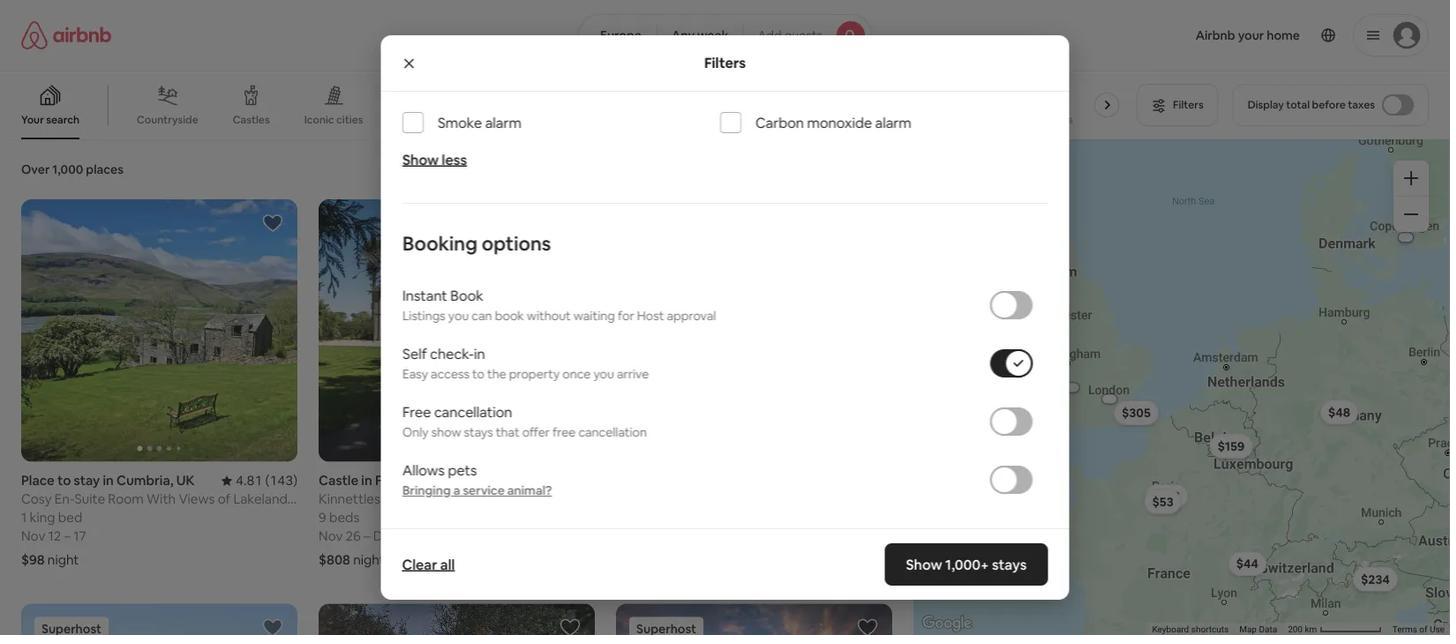 Task type: describe. For each thing, give the bounding box(es) containing it.
$808
[[319, 552, 351, 569]]

access
[[431, 366, 469, 382]]

bed
[[392, 113, 411, 127]]

shortcuts
[[1192, 625, 1229, 635]]

zoom out image
[[1405, 207, 1419, 222]]

nov inside 1 king bed nov 12 – 17 $98 night
[[21, 528, 45, 545]]

$53
[[1153, 494, 1174, 510]]

show for show 1,000+ stays
[[907, 556, 943, 574]]

$48 button
[[1321, 400, 1359, 425]]

show less button
[[402, 151, 467, 169]]

views
[[868, 113, 896, 126]]

book
[[450, 287, 483, 305]]

map
[[1240, 625, 1257, 635]]

place
[[21, 472, 55, 489]]

$313
[[1154, 489, 1181, 505]]

1,000+
[[946, 556, 990, 574]]

display total before taxes
[[1248, 98, 1376, 112]]

zoom in image
[[1405, 171, 1419, 185]]

design
[[512, 113, 546, 127]]

the
[[487, 366, 506, 382]]

breakfasts
[[423, 113, 476, 127]]

add to wishlist: bungalow in canterbury, uk image
[[857, 618, 879, 636]]

4.81
[[236, 472, 263, 489]]

stay
[[74, 472, 100, 489]]

that
[[496, 425, 519, 441]]

property
[[509, 366, 560, 382]]

parks
[[1046, 113, 1073, 126]]

cumbria,
[[117, 472, 174, 489]]

– inside 1 king bed nov 12 – 17 $98 night
[[64, 528, 71, 545]]

over 1,000 places
[[21, 162, 124, 177]]

1 vertical spatial to
[[57, 472, 71, 489]]

free
[[552, 425, 576, 441]]

add guests
[[758, 27, 823, 43]]

9
[[319, 509, 326, 527]]

$313 button
[[1146, 484, 1189, 509]]

waiting
[[573, 308, 615, 324]]

$44
[[1237, 556, 1259, 572]]

over
[[21, 162, 50, 177]]

kinnettles
[[319, 491, 380, 508]]

service
[[463, 483, 504, 499]]

europe button
[[578, 14, 658, 57]]

europe
[[600, 27, 642, 43]]

to inside self check-in easy access to the property once you arrive
[[472, 366, 484, 382]]

night inside 1 king bed nov 12 – 17 $98 night
[[48, 552, 79, 569]]

mansion
[[383, 491, 434, 508]]

keyboard shortcuts
[[1153, 625, 1229, 635]]

all
[[440, 556, 455, 574]]

26
[[346, 528, 361, 545]]

beds
[[329, 509, 360, 527]]

carbon
[[755, 114, 804, 132]]

200 km button
[[1283, 623, 1388, 636]]

use
[[1430, 625, 1445, 635]]

terms of use link
[[1393, 625, 1445, 635]]

in inside castle in fife, uk kinnettles mansion 9 beds nov 26 – dec 1 $808 night
[[361, 472, 372, 489]]

show less
[[402, 151, 467, 169]]

0 vertical spatial cancellation
[[434, 403, 512, 421]]

1 inside 1 king bed nov 12 – 17 $98 night
[[21, 509, 27, 527]]

nov inside castle in fife, uk kinnettles mansion 9 beds nov 26 – dec 1 $808 night
[[319, 528, 343, 545]]

$189 button
[[1010, 183, 1053, 208]]

4.81 (143)
[[236, 472, 298, 489]]

– inside castle in fife, uk kinnettles mansion 9 beds nov 26 – dec 1 $808 night
[[364, 528, 370, 545]]

filters dialog
[[381, 0, 1070, 600]]

map data
[[1240, 625, 1278, 635]]

filters
[[704, 54, 746, 72]]

(143)
[[265, 472, 298, 489]]

countryside
[[137, 113, 198, 127]]

$310
[[1035, 294, 1062, 309]]

1 king bed nov 12 – 17 $98 night
[[21, 509, 86, 569]]

4.92 (38)
[[541, 472, 595, 489]]

castles
[[233, 113, 270, 127]]

data
[[1260, 625, 1278, 635]]

$305
[[1122, 405, 1151, 421]]

nov 1 – 6
[[616, 528, 669, 545]]

clear
[[402, 556, 437, 574]]

uk inside castle in fife, uk kinnettles mansion 9 beds nov 26 – dec 1 $808 night
[[404, 472, 423, 489]]

3 – from the left
[[652, 528, 658, 545]]

in inside self check-in easy access to the property once you arrive
[[474, 345, 485, 363]]

fife,
[[375, 472, 402, 489]]

self check-in easy access to the property once you arrive
[[402, 345, 649, 382]]

arrive
[[617, 366, 649, 382]]

smoke
[[438, 114, 482, 132]]

free cancellation only show stays that offer free cancellation
[[402, 403, 647, 441]]

(38)
[[571, 472, 595, 489]]

clear all button
[[393, 547, 464, 583]]

you inside instant book listings you can book without waiting for host approval
[[448, 308, 469, 324]]

monoxide
[[807, 114, 872, 132]]

google map
showing 35 stays. region
[[914, 140, 1451, 636]]

a
[[453, 483, 460, 499]]



Task type: locate. For each thing, give the bounding box(es) containing it.
0 horizontal spatial 1
[[21, 509, 27, 527]]

2 horizontal spatial nov
[[616, 528, 640, 545]]

cities
[[336, 113, 363, 126]]

show for show less
[[402, 151, 439, 169]]

any week
[[672, 27, 729, 43]]

0 vertical spatial you
[[448, 308, 469, 324]]

2 – from the left
[[364, 528, 370, 545]]

before
[[1313, 98, 1346, 112]]

you inside self check-in easy access to the property once you arrive
[[593, 366, 614, 382]]

0 horizontal spatial stays
[[464, 425, 493, 441]]

2 uk from the left
[[404, 472, 423, 489]]

1 inside castle in fife, uk kinnettles mansion 9 beds nov 26 – dec 1 $808 night
[[401, 528, 406, 545]]

uk
[[176, 472, 195, 489], [404, 472, 423, 489]]

add
[[758, 27, 782, 43]]

1 night from the left
[[48, 552, 79, 569]]

1 horizontal spatial in
[[361, 472, 372, 489]]

instant book listings you can book without waiting for host approval
[[402, 287, 716, 324]]

$98 up $219 button at the bottom of the page
[[1024, 287, 1046, 303]]

can
[[471, 308, 492, 324]]

add to wishlist: tiny home in bolzano, italy image
[[262, 618, 283, 636]]

castle
[[319, 472, 359, 489]]

free
[[402, 403, 431, 421]]

check-
[[430, 345, 474, 363]]

castle in fife, uk kinnettles mansion 9 beds nov 26 – dec 1 $808 night
[[319, 472, 434, 569]]

bringing a service animal? button
[[402, 483, 552, 499]]

0 horizontal spatial $98
[[21, 552, 45, 569]]

pets
[[448, 461, 477, 479]]

4.81 out of 5 average rating,  143 reviews image
[[222, 472, 298, 489]]

0 vertical spatial to
[[472, 366, 484, 382]]

$234 button
[[1354, 568, 1398, 592]]

to left the in the bottom of the page
[[472, 366, 484, 382]]

offer
[[522, 425, 550, 441]]

display
[[1248, 98, 1284, 112]]

display total before taxes button
[[1233, 84, 1429, 126]]

1,000
[[52, 162, 83, 177]]

1 vertical spatial $98
[[21, 552, 45, 569]]

17
[[74, 528, 86, 545]]

0 horizontal spatial alarm
[[485, 114, 521, 132]]

in left fife,
[[361, 472, 372, 489]]

0 horizontal spatial nov
[[21, 528, 45, 545]]

1 right dec
[[401, 528, 406, 545]]

show
[[431, 425, 461, 441]]

night down "12"
[[48, 552, 79, 569]]

king
[[30, 509, 55, 527]]

allows pets bringing a service animal?
[[402, 461, 552, 499]]

– left '6'
[[652, 528, 658, 545]]

nov left '6'
[[616, 528, 640, 545]]

profile element
[[893, 0, 1429, 71]]

cancellation right free
[[578, 425, 647, 441]]

0 horizontal spatial to
[[57, 472, 71, 489]]

$98 down king
[[21, 552, 45, 569]]

1 horizontal spatial cancellation
[[578, 425, 647, 441]]

keyboard shortcuts button
[[1153, 624, 1229, 636]]

week
[[698, 27, 729, 43]]

2 horizontal spatial –
[[652, 528, 658, 545]]

smoke alarm
[[438, 114, 521, 132]]

iconic cities
[[304, 113, 363, 126]]

of
[[1420, 625, 1428, 635]]

– left 17
[[64, 528, 71, 545]]

2 alarm from the left
[[875, 114, 911, 132]]

1 nov from the left
[[21, 528, 45, 545]]

1 horizontal spatial you
[[593, 366, 614, 382]]

1 horizontal spatial to
[[472, 366, 484, 382]]

stays inside free cancellation only show stays that offer free cancellation
[[464, 425, 493, 441]]

1
[[21, 509, 27, 527], [401, 528, 406, 545], [643, 528, 649, 545]]

$189
[[1018, 187, 1046, 203]]

$159
[[1218, 439, 1245, 455]]

1 horizontal spatial nov
[[319, 528, 343, 545]]

1 horizontal spatial night
[[353, 552, 385, 569]]

booking options
[[402, 231, 551, 256]]

farms
[[753, 113, 783, 127]]

show left 1,000+
[[907, 556, 943, 574]]

terms of use
[[1393, 625, 1445, 635]]

200
[[1288, 625, 1303, 635]]

your
[[21, 113, 44, 127]]

booking
[[402, 231, 477, 256]]

book
[[495, 308, 524, 324]]

to left stay
[[57, 472, 71, 489]]

approval
[[667, 308, 716, 324]]

add to wishlist: treehouse in llanafan-fawr, uk image
[[560, 618, 581, 636]]

0 horizontal spatial in
[[103, 472, 114, 489]]

cancellation up show
[[434, 403, 512, 421]]

1 horizontal spatial alarm
[[875, 114, 911, 132]]

0 vertical spatial $98
[[1024, 287, 1046, 303]]

1 vertical spatial show
[[907, 556, 943, 574]]

allows
[[402, 461, 444, 479]]

$98 inside button
[[1024, 287, 1046, 303]]

stays right 1,000+
[[993, 556, 1027, 574]]

2 horizontal spatial in
[[474, 345, 485, 363]]

1 vertical spatial you
[[593, 366, 614, 382]]

uk right the cumbria,
[[176, 472, 195, 489]]

–
[[64, 528, 71, 545], [364, 528, 370, 545], [652, 528, 658, 545]]

alarm
[[485, 114, 521, 132], [875, 114, 911, 132]]

show 1,000+ stays
[[907, 556, 1027, 574]]

2 nov from the left
[[319, 528, 343, 545]]

None search field
[[578, 14, 872, 57]]

group
[[0, 71, 1127, 140], [21, 200, 298, 462], [319, 200, 595, 462], [616, 200, 893, 462], [21, 604, 298, 636], [319, 604, 595, 636], [616, 604, 893, 636]]

2 night from the left
[[353, 552, 385, 569]]

3 nov from the left
[[616, 528, 640, 545]]

0 horizontal spatial show
[[402, 151, 439, 169]]

alarm right amazing
[[875, 114, 911, 132]]

none search field containing europe
[[578, 14, 872, 57]]

in down can
[[474, 345, 485, 363]]

show left less
[[402, 151, 439, 169]]

1 horizontal spatial 1
[[401, 528, 406, 545]]

12
[[48, 528, 61, 545]]

0 horizontal spatial uk
[[176, 472, 195, 489]]

self
[[402, 345, 427, 363]]

stays left that
[[464, 425, 493, 441]]

taxes
[[1348, 98, 1376, 112]]

1 vertical spatial cancellation
[[578, 425, 647, 441]]

0 horizontal spatial you
[[448, 308, 469, 324]]

national
[[1002, 113, 1044, 126]]

0 horizontal spatial –
[[64, 528, 71, 545]]

0 vertical spatial show
[[402, 151, 439, 169]]

keyboard
[[1153, 625, 1190, 635]]

1 horizontal spatial $98
[[1024, 287, 1046, 303]]

night inside castle in fife, uk kinnettles mansion 9 beds nov 26 – dec 1 $808 night
[[353, 552, 385, 569]]

amazing
[[821, 113, 866, 126]]

nov down king
[[21, 528, 45, 545]]

1 vertical spatial stays
[[993, 556, 1027, 574]]

1 alarm from the left
[[485, 114, 521, 132]]

$98 inside 1 king bed nov 12 – 17 $98 night
[[21, 552, 45, 569]]

to
[[472, 366, 484, 382], [57, 472, 71, 489]]

$44 button
[[1229, 552, 1267, 577]]

you down book
[[448, 308, 469, 324]]

$53 button
[[1145, 490, 1182, 515]]

km
[[1305, 625, 1318, 635]]

1 horizontal spatial show
[[907, 556, 943, 574]]

map data button
[[1240, 624, 1278, 636]]

add guests button
[[743, 14, 872, 57]]

6
[[661, 528, 669, 545]]

1 left king
[[21, 509, 27, 527]]

uk up mansion on the bottom of page
[[404, 472, 423, 489]]

iconic
[[304, 113, 334, 126]]

nov down 9
[[319, 528, 343, 545]]

host
[[637, 308, 664, 324]]

bed
[[58, 509, 82, 527]]

bed & breakfasts
[[392, 113, 476, 127]]

1 horizontal spatial uk
[[404, 472, 423, 489]]

alarm right the 'smoke'
[[485, 114, 521, 132]]

1 left '6'
[[643, 528, 649, 545]]

1 horizontal spatial stays
[[993, 556, 1027, 574]]

total
[[1287, 98, 1310, 112]]

you right once
[[593, 366, 614, 382]]

group containing iconic cities
[[0, 71, 1127, 140]]

1 uk from the left
[[176, 472, 195, 489]]

4.92 out of 5 average rating,  38 reviews image
[[527, 472, 595, 489]]

0 horizontal spatial cancellation
[[434, 403, 512, 421]]

for
[[618, 308, 634, 324]]

show
[[402, 151, 439, 169], [907, 556, 943, 574]]

2 horizontal spatial 1
[[643, 528, 649, 545]]

$48
[[1329, 405, 1351, 421]]

$310 button
[[1027, 289, 1070, 314]]

easy
[[402, 366, 428, 382]]

0 horizontal spatial night
[[48, 552, 79, 569]]

$219 button
[[1009, 362, 1052, 387]]

add to wishlist: place to stay in cumbria, uk image
[[262, 213, 283, 234]]

– right "26"
[[364, 528, 370, 545]]

0 vertical spatial stays
[[464, 425, 493, 441]]

in right stay
[[103, 472, 114, 489]]

1 horizontal spatial –
[[364, 528, 370, 545]]

night down "26"
[[353, 552, 385, 569]]

$234
[[1361, 572, 1390, 588]]

1 – from the left
[[64, 528, 71, 545]]

google image
[[918, 613, 977, 636]]



Task type: vqa. For each thing, say whether or not it's contained in the screenshot.
&
yes



